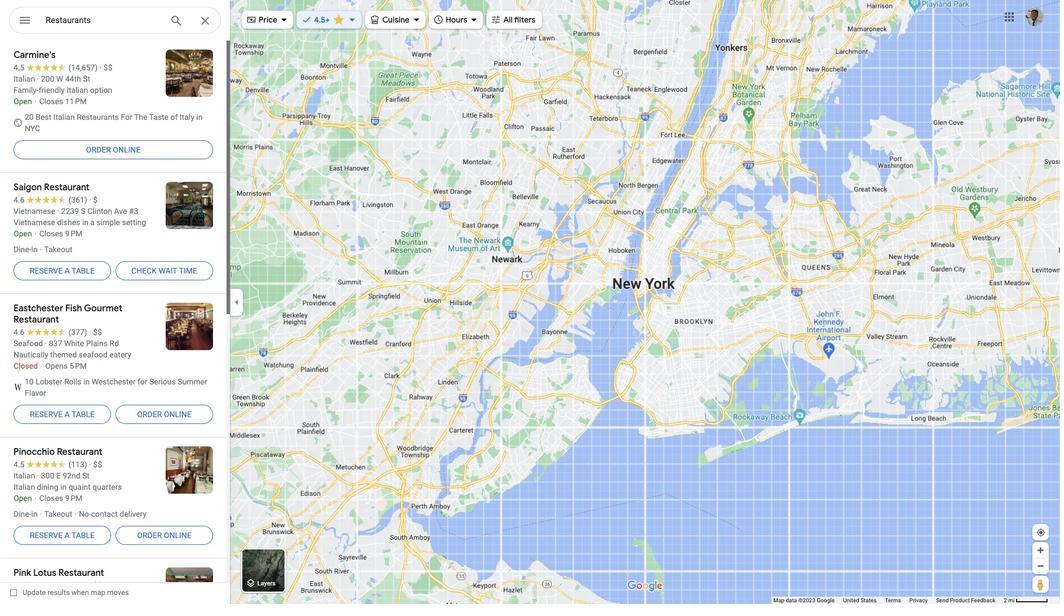 Task type: vqa. For each thing, say whether or not it's contained in the screenshot.
1st "a"
yes



Task type: describe. For each thing, give the bounding box(es) containing it.
 button
[[9, 7, 41, 36]]

privacy
[[909, 598, 928, 604]]

show your location image
[[1036, 528, 1046, 538]]

product
[[950, 598, 970, 604]]

order online link for 1st reserve a table link from the bottom of the results for restaurants feed
[[116, 522, 213, 549]]

collapse side panel image
[[231, 296, 243, 309]]

when
[[71, 589, 89, 597]]

order online for order online link corresponding to 2nd reserve a table link from the bottom of the results for restaurants feed
[[137, 410, 191, 419]]

update results when map moves
[[23, 589, 129, 597]]

united states button
[[843, 597, 877, 605]]

map
[[773, 598, 784, 604]]

online for 1st reserve a table link from the bottom of the results for restaurants feed order online link
[[164, 531, 191, 540]]

Update results when map moves checkbox
[[10, 586, 129, 600]]

3 reserve a table link from the top
[[14, 522, 111, 549]]

send
[[936, 598, 949, 604]]

all filters
[[503, 15, 535, 25]]

mi
[[1008, 598, 1015, 604]]

hours
[[446, 15, 467, 25]]

order online link for 2nd reserve a table link from the bottom of the results for restaurants feed
[[116, 401, 213, 428]]

order online for 1st reserve a table link from the bottom of the results for restaurants feed order online link
[[137, 531, 191, 540]]

feedback
[[971, 598, 995, 604]]

map data ©2023 google
[[773, 598, 835, 604]]

 search field
[[9, 7, 221, 36]]

price button
[[242, 7, 293, 32]]

order for top order online link
[[86, 145, 111, 154]]

all
[[503, 15, 513, 25]]

2 mi button
[[1004, 598, 1048, 604]]

results for restaurants feed
[[0, 41, 230, 605]]

zoom in image
[[1036, 547, 1045, 555]]

show street view coverage image
[[1032, 577, 1049, 593]]

check wait time link
[[116, 258, 213, 285]]

google
[[817, 598, 835, 604]]


[[18, 12, 32, 28]]

wait
[[159, 267, 177, 276]]

2 a from the top
[[65, 410, 70, 419]]

reserve a table for first reserve a table link
[[30, 267, 95, 276]]

results
[[48, 589, 70, 597]]

1 a from the top
[[65, 267, 70, 276]]

check
[[131, 267, 157, 276]]

update
[[23, 589, 46, 597]]

google account: leeland pitt  
(leeland.pitt@adept.ai) image
[[1026, 8, 1044, 26]]

footer inside google maps element
[[773, 597, 1004, 605]]

online for order online link corresponding to 2nd reserve a table link from the bottom of the results for restaurants feed
[[164, 410, 191, 419]]

send product feedback button
[[936, 597, 995, 605]]

2
[[1004, 598, 1007, 604]]



Task type: locate. For each thing, give the bounding box(es) containing it.
order online link
[[14, 136, 213, 163], [116, 401, 213, 428], [116, 522, 213, 549]]

united states
[[843, 598, 877, 604]]

Restaurants field
[[9, 7, 221, 34]]

0 vertical spatial table
[[72, 267, 95, 276]]

1 vertical spatial online
[[164, 410, 191, 419]]

1 table from the top
[[72, 267, 95, 276]]

all filters button
[[487, 7, 542, 32]]

price
[[259, 15, 277, 25]]

reserve for first reserve a table link
[[30, 267, 63, 276]]

2 vertical spatial reserve a table link
[[14, 522, 111, 549]]

0 vertical spatial reserve
[[30, 267, 63, 276]]

3 a from the top
[[65, 531, 70, 540]]

a
[[65, 267, 70, 276], [65, 410, 70, 419], [65, 531, 70, 540]]

table for 1st reserve a table link from the bottom of the results for restaurants feed
[[72, 531, 95, 540]]

table for first reserve a table link
[[72, 267, 95, 276]]

3 table from the top
[[72, 531, 95, 540]]

2 vertical spatial table
[[72, 531, 95, 540]]

data
[[786, 598, 797, 604]]

0 vertical spatial reserve a table link
[[14, 258, 111, 285]]

1 reserve from the top
[[30, 267, 63, 276]]

2 vertical spatial a
[[65, 531, 70, 540]]

terms button
[[885, 597, 901, 605]]

1 vertical spatial reserve
[[30, 410, 63, 419]]

reserve a table link
[[14, 258, 111, 285], [14, 401, 111, 428], [14, 522, 111, 549]]

order
[[86, 145, 111, 154], [137, 410, 162, 419], [137, 531, 162, 540]]

moves
[[107, 589, 129, 597]]

order online
[[86, 145, 140, 154], [137, 410, 191, 419], [137, 531, 191, 540]]

none field inside restaurants field
[[46, 14, 161, 27]]

table
[[72, 267, 95, 276], [72, 410, 95, 419], [72, 531, 95, 540]]

filters
[[514, 15, 535, 25]]

online
[[113, 145, 140, 154], [164, 410, 191, 419], [164, 531, 191, 540]]

0 vertical spatial online
[[113, 145, 140, 154]]

layers
[[257, 581, 276, 588]]

0 vertical spatial order online link
[[14, 136, 213, 163]]

reserve a table for 1st reserve a table link from the bottom of the results for restaurants feed
[[30, 531, 95, 540]]

cuisine button
[[365, 7, 425, 32]]

4.5+
[[314, 15, 330, 25]]

footer
[[773, 597, 1004, 605]]

privacy button
[[909, 597, 928, 605]]

2 reserve a table link from the top
[[14, 401, 111, 428]]

0 vertical spatial reserve a table
[[30, 267, 95, 276]]

reserve for 1st reserve a table link from the bottom of the results for restaurants feed
[[30, 531, 63, 540]]

1 vertical spatial reserve a table
[[30, 410, 95, 419]]

reserve a table
[[30, 267, 95, 276], [30, 410, 95, 419], [30, 531, 95, 540]]

3 reserve from the top
[[30, 531, 63, 540]]

0 vertical spatial a
[[65, 267, 70, 276]]

hours button
[[429, 7, 483, 32]]

time
[[179, 267, 197, 276]]

states
[[861, 598, 877, 604]]

2 table from the top
[[72, 410, 95, 419]]

©2023
[[798, 598, 816, 604]]

2 vertical spatial order online link
[[116, 522, 213, 549]]

reserve a table for 2nd reserve a table link from the bottom of the results for restaurants feed
[[30, 410, 95, 419]]

cuisine
[[382, 15, 410, 25]]

table for 2nd reserve a table link from the bottom of the results for restaurants feed
[[72, 410, 95, 419]]

1 vertical spatial order online link
[[116, 401, 213, 428]]

1 vertical spatial a
[[65, 410, 70, 419]]

footer containing map data ©2023 google
[[773, 597, 1004, 605]]

2 mi
[[1004, 598, 1015, 604]]

1 vertical spatial order
[[137, 410, 162, 419]]

0 vertical spatial order online
[[86, 145, 140, 154]]

3 reserve a table from the top
[[30, 531, 95, 540]]

order online for top order online link
[[86, 145, 140, 154]]

order for order online link corresponding to 2nd reserve a table link from the bottom of the results for restaurants feed
[[137, 410, 162, 419]]

1 reserve a table link from the top
[[14, 258, 111, 285]]

check wait time
[[131, 267, 197, 276]]

1 vertical spatial table
[[72, 410, 95, 419]]

1 vertical spatial reserve a table link
[[14, 401, 111, 428]]

4.5+ button
[[297, 7, 362, 32]]

2 vertical spatial reserve a table
[[30, 531, 95, 540]]

2 vertical spatial online
[[164, 531, 191, 540]]

reserve
[[30, 267, 63, 276], [30, 410, 63, 419], [30, 531, 63, 540]]

2 vertical spatial order online
[[137, 531, 191, 540]]

google maps element
[[0, 0, 1060, 605]]

2 reserve from the top
[[30, 410, 63, 419]]

reserve for 2nd reserve a table link from the bottom of the results for restaurants feed
[[30, 410, 63, 419]]

2 vertical spatial order
[[137, 531, 162, 540]]

send product feedback
[[936, 598, 995, 604]]

2 vertical spatial reserve
[[30, 531, 63, 540]]

1 vertical spatial order online
[[137, 410, 191, 419]]

terms
[[885, 598, 901, 604]]

zoom out image
[[1036, 562, 1045, 571]]

online for top order online link
[[113, 145, 140, 154]]

united
[[843, 598, 859, 604]]

1 reserve a table from the top
[[30, 267, 95, 276]]

0 vertical spatial order
[[86, 145, 111, 154]]

order for 1st reserve a table link from the bottom of the results for restaurants feed order online link
[[137, 531, 162, 540]]

None field
[[46, 14, 161, 27]]

map
[[91, 589, 105, 597]]

2 reserve a table from the top
[[30, 410, 95, 419]]



